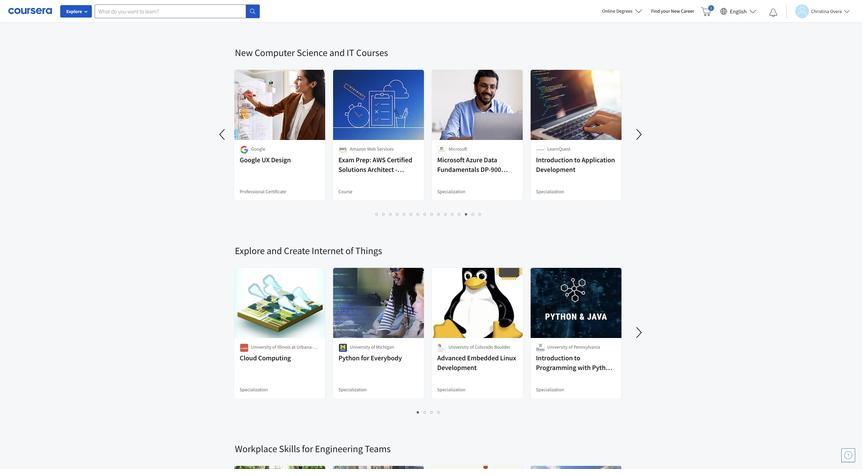 Task type: vqa. For each thing, say whether or not it's contained in the screenshot.
learners
no



Task type: locate. For each thing, give the bounding box(es) containing it.
english button
[[718, 0, 759, 22]]

2 list from the top
[[235, 210, 622, 218]]

google
[[251, 146, 265, 152], [240, 156, 260, 164]]

3 for '1' "button" inside new computer science and it courses carousel element
[[389, 211, 392, 218]]

computer
[[255, 46, 295, 59]]

dp-
[[481, 165, 491, 174]]

0 vertical spatial 4 button
[[394, 210, 401, 218]]

specialization
[[437, 189, 466, 195], [536, 189, 564, 195], [240, 387, 268, 393], [339, 387, 367, 393], [437, 387, 466, 393], [536, 387, 564, 393]]

introduction inside introduction to application development
[[536, 156, 573, 164]]

0 horizontal spatial 4
[[396, 211, 399, 218]]

1 horizontal spatial exam
[[437, 175, 453, 183]]

1 horizontal spatial 2
[[424, 409, 427, 416]]

1 vertical spatial 1
[[417, 409, 420, 416]]

development down advanced
[[437, 364, 477, 372]]

for down university of michigan
[[361, 354, 369, 362]]

1 vertical spatial to
[[574, 354, 580, 362]]

1 vertical spatial 2
[[424, 409, 427, 416]]

introduction to software product management course by university of alberta, image
[[531, 466, 622, 470]]

university of pennsylvania
[[548, 344, 600, 350]]

and left create
[[267, 245, 282, 257]]

0 vertical spatial list
[[235, 12, 622, 20]]

1 horizontal spatial development
[[536, 165, 576, 174]]

university for cloud
[[251, 344, 271, 350]]

university of michigan
[[350, 344, 394, 350]]

university of michigan image
[[339, 344, 347, 352]]

6 button
[[408, 210, 415, 218]]

microsoft inside microsoft azure data fundamentals dp-900 exam prep
[[437, 156, 465, 164]]

help center image
[[844, 452, 853, 460]]

next slide image
[[631, 126, 647, 143]]

of left colorado
[[470, 344, 474, 350]]

workplace
[[235, 443, 277, 455]]

champaign
[[251, 351, 274, 357]]

data
[[484, 156, 497, 164]]

ux
[[262, 156, 270, 164]]

1 inside new computer science and it courses carousel element
[[376, 211, 378, 218]]

online
[[602, 8, 616, 14]]

learnquest image
[[536, 146, 545, 154]]

university
[[251, 344, 271, 350], [350, 344, 370, 350], [449, 344, 469, 350], [548, 344, 568, 350]]

development down learnquest
[[536, 165, 576, 174]]

of for advanced embedded linux development
[[470, 344, 474, 350]]

0 vertical spatial python
[[339, 354, 360, 362]]

solutions
[[339, 165, 366, 174]]

13 button
[[456, 210, 464, 218]]

microsoft up fundamentals
[[437, 156, 465, 164]]

0 vertical spatial google
[[251, 146, 265, 152]]

specialization for python for everybody
[[339, 387, 367, 393]]

1 introduction from the top
[[536, 156, 573, 164]]

5
[[403, 211, 406, 218]]

introduction up programming
[[536, 354, 573, 362]]

introduction for introduction to application development
[[536, 156, 573, 164]]

to inside introduction to application development
[[574, 156, 580, 164]]

1 horizontal spatial explore
[[235, 245, 265, 257]]

1 vertical spatial google
[[240, 156, 260, 164]]

4 university from the left
[[548, 344, 568, 350]]

list inside new computer science and it courses carousel element
[[235, 210, 622, 218]]

0 vertical spatial 1
[[376, 211, 378, 218]]

of for introduction to programming with python and java
[[569, 344, 573, 350]]

explore and create internet of things
[[235, 245, 382, 257]]

1 horizontal spatial python
[[592, 364, 613, 372]]

of
[[346, 245, 354, 257], [272, 344, 276, 350], [371, 344, 375, 350], [470, 344, 474, 350], [569, 344, 573, 350]]

hypothesis-driven development course by university of virginia, image
[[432, 466, 523, 470]]

1 horizontal spatial for
[[361, 354, 369, 362]]

0 horizontal spatial 1
[[376, 211, 378, 218]]

to left "application"
[[574, 156, 580, 164]]

3 list from the top
[[235, 409, 622, 417]]

0 vertical spatial development
[[536, 165, 576, 174]]

google down google icon
[[240, 156, 260, 164]]

0 horizontal spatial 4 button
[[394, 210, 401, 218]]

university of pennsylvania image
[[536, 344, 545, 352]]

1 vertical spatial exam
[[437, 175, 453, 183]]

2 vertical spatial and
[[536, 373, 547, 382]]

python down "university of michigan" image
[[339, 354, 360, 362]]

advanced
[[437, 354, 466, 362]]

4 inside new computer science and it courses carousel element
[[396, 211, 399, 218]]

at
[[292, 344, 296, 350]]

0 horizontal spatial exam
[[339, 156, 354, 164]]

1 vertical spatial list
[[235, 210, 622, 218]]

exam
[[339, 156, 354, 164], [437, 175, 453, 183]]

0 vertical spatial explore
[[66, 8, 82, 14]]

1 vertical spatial 2 button
[[422, 409, 429, 417]]

4 for the 3 button corresponding to '1' "button" inside new computer science and it courses carousel element
[[396, 211, 399, 218]]

your
[[661, 8, 670, 14]]

0 vertical spatial 2
[[382, 211, 385, 218]]

university up "champaign"
[[251, 344, 271, 350]]

professional
[[240, 189, 265, 195]]

2 button inside explore and create internet of things carousel element
[[422, 409, 429, 417]]

1 vertical spatial 4
[[438, 409, 440, 416]]

university of colorado boulder
[[449, 344, 510, 350]]

university up advanced
[[449, 344, 469, 350]]

google up google ux design
[[251, 146, 265, 152]]

1 vertical spatial 4 button
[[435, 409, 442, 417]]

to inside introduction to programming with python and java
[[574, 354, 580, 362]]

1 button inside new computer science and it courses carousel element
[[373, 210, 380, 218]]

exam inside microsoft azure data fundamentals dp-900 exam prep
[[437, 175, 453, 183]]

for
[[361, 354, 369, 362], [302, 443, 313, 455]]

2 horizontal spatial and
[[536, 373, 547, 382]]

0 vertical spatial for
[[361, 354, 369, 362]]

3 university from the left
[[449, 344, 469, 350]]

What do you want to learn? text field
[[95, 4, 246, 18]]

1 horizontal spatial 1 button
[[415, 409, 422, 417]]

python
[[339, 354, 360, 362], [592, 364, 613, 372]]

workplace skills for engineering teams
[[235, 443, 391, 455]]

0 horizontal spatial 2
[[382, 211, 385, 218]]

of up python for everybody
[[371, 344, 375, 350]]

and left the java at the bottom of page
[[536, 373, 547, 382]]

0 vertical spatial 4
[[396, 211, 399, 218]]

0 vertical spatial 2 button
[[380, 210, 387, 218]]

3 button
[[387, 210, 394, 218], [429, 409, 435, 417]]

1 inside explore and create internet of things carousel element
[[417, 409, 420, 416]]

2 vertical spatial list
[[235, 409, 622, 417]]

microsoft right microsoft icon
[[449, 146, 467, 152]]

to
[[574, 156, 580, 164], [574, 354, 580, 362]]

1 horizontal spatial and
[[329, 46, 345, 59]]

1 vertical spatial explore
[[235, 245, 265, 257]]

4 button
[[394, 210, 401, 218], [435, 409, 442, 417]]

java
[[549, 373, 562, 382]]

1 vertical spatial 3 button
[[429, 409, 435, 417]]

list inside explore and create internet of things carousel element
[[235, 409, 622, 417]]

-
[[395, 165, 398, 174]]

9 button
[[429, 210, 435, 218]]

christina
[[811, 8, 829, 14]]

pennsylvania
[[574, 344, 600, 350]]

university up python for everybody
[[350, 344, 370, 350]]

2
[[382, 211, 385, 218], [424, 409, 427, 416]]

career
[[681, 8, 694, 14]]

2 introduction from the top
[[536, 354, 573, 362]]

2 inside explore and create internet of things carousel element
[[424, 409, 427, 416]]

4 inside explore and create internet of things carousel element
[[438, 409, 440, 416]]

1 vertical spatial microsoft
[[437, 156, 465, 164]]

previous slide image
[[214, 126, 231, 143]]

1 horizontal spatial 2 button
[[422, 409, 429, 417]]

python right with
[[592, 364, 613, 372]]

0 horizontal spatial new
[[235, 46, 253, 59]]

explore
[[66, 8, 82, 14], [235, 245, 265, 257]]

of for python for everybody
[[371, 344, 375, 350]]

and left it at the top left of page
[[329, 46, 345, 59]]

boulder
[[494, 344, 510, 350]]

associate
[[339, 175, 366, 183]]

exam down amazon web services image
[[339, 156, 354, 164]]

15
[[472, 211, 477, 218]]

1 horizontal spatial 3 button
[[429, 409, 435, 417]]

university of illinois at urbana- champaign
[[251, 344, 313, 357]]

4 for the 3 button related to '1' "button" in the explore and create internet of things carousel element
[[438, 409, 440, 416]]

12 button
[[449, 210, 457, 218]]

architect
[[368, 165, 394, 174]]

online degrees button
[[597, 3, 648, 19]]

1 vertical spatial and
[[267, 245, 282, 257]]

0 vertical spatial exam
[[339, 156, 354, 164]]

0 horizontal spatial 2 button
[[380, 210, 387, 218]]

0 vertical spatial microsoft
[[449, 146, 467, 152]]

None search field
[[95, 4, 260, 18]]

specialization for introduction to programming with python and java
[[536, 387, 564, 393]]

university for introduction
[[548, 344, 568, 350]]

0 vertical spatial new
[[671, 8, 680, 14]]

1 horizontal spatial 1
[[417, 409, 420, 416]]

new right your
[[671, 8, 680, 14]]

15 button
[[470, 210, 477, 218]]

1 vertical spatial introduction
[[536, 354, 573, 362]]

3 inside new computer science and it courses carousel element
[[389, 211, 392, 218]]

1 vertical spatial 3
[[431, 409, 433, 416]]

0 vertical spatial and
[[329, 46, 345, 59]]

1 vertical spatial python
[[592, 364, 613, 372]]

google for google
[[251, 146, 265, 152]]

0 horizontal spatial development
[[437, 364, 477, 372]]

0 vertical spatial 3 button
[[387, 210, 394, 218]]

christina overa button
[[787, 4, 850, 18]]

8 button
[[422, 210, 429, 218]]

4 button inside explore and create internet of things carousel element
[[435, 409, 442, 417]]

services
[[377, 146, 394, 152]]

certificate
[[266, 189, 286, 195]]

1 list from the top
[[235, 12, 622, 20]]

agile project management course by google, image
[[333, 466, 424, 470]]

1 vertical spatial 1 button
[[415, 409, 422, 417]]

of left pennsylvania
[[569, 344, 573, 350]]

for right skills
[[302, 443, 313, 455]]

new left the computer
[[235, 46, 253, 59]]

0 horizontal spatial 1 button
[[373, 210, 380, 218]]

university of colorado boulder image
[[437, 344, 446, 352]]

0 vertical spatial 1 button
[[373, 210, 380, 218]]

to down university of pennsylvania
[[574, 354, 580, 362]]

0 horizontal spatial python
[[339, 354, 360, 362]]

of left illinois
[[272, 344, 276, 350]]

design
[[271, 156, 291, 164]]

find your new career link
[[648, 7, 698, 15]]

university of illinois at urbana-champaign image
[[240, 344, 248, 352]]

10
[[438, 211, 443, 218]]

1 horizontal spatial 4 button
[[435, 409, 442, 417]]

aws
[[373, 156, 386, 164]]

0 vertical spatial introduction
[[536, 156, 573, 164]]

1 university from the left
[[251, 344, 271, 350]]

explore inside explore and create internet of things carousel element
[[235, 245, 265, 257]]

microsoft azure data fundamentals dp-900 exam prep
[[437, 156, 501, 183]]

explore for explore and create internet of things
[[235, 245, 265, 257]]

of inside university of illinois at urbana- champaign
[[272, 344, 276, 350]]

development inside advanced embedded linux development
[[437, 364, 477, 372]]

list
[[235, 12, 622, 20], [235, 210, 622, 218], [235, 409, 622, 417]]

2 to from the top
[[574, 354, 580, 362]]

exam left prep
[[437, 175, 453, 183]]

explore button
[[60, 5, 92, 18]]

0 horizontal spatial 3 button
[[387, 210, 394, 218]]

next slide image
[[631, 325, 647, 341]]

university right the university of pennsylvania icon
[[548, 344, 568, 350]]

1 to from the top
[[574, 156, 580, 164]]

explore inside explore popup button
[[66, 8, 82, 14]]

900
[[491, 165, 501, 174]]

university inside university of illinois at urbana- champaign
[[251, 344, 271, 350]]

1 horizontal spatial new
[[671, 8, 680, 14]]

0 vertical spatial 3
[[389, 211, 392, 218]]

1 button
[[373, 210, 380, 218], [415, 409, 422, 417]]

introduction down learnquest
[[536, 156, 573, 164]]

new computer science and it courses carousel element
[[214, 26, 647, 224]]

1 vertical spatial for
[[302, 443, 313, 455]]

new
[[671, 8, 680, 14], [235, 46, 253, 59]]

2 inside new computer science and it courses carousel element
[[382, 211, 385, 218]]

and
[[329, 46, 345, 59], [267, 245, 282, 257], [536, 373, 547, 382]]

of for cloud computing
[[272, 344, 276, 350]]

to for with
[[574, 354, 580, 362]]

science
[[297, 46, 328, 59]]

0 horizontal spatial explore
[[66, 8, 82, 14]]

2 university from the left
[[350, 344, 370, 350]]

0 vertical spatial to
[[574, 156, 580, 164]]

programming
[[536, 364, 576, 372]]

1 horizontal spatial 3
[[431, 409, 433, 416]]

development inside introduction to application development
[[536, 165, 576, 174]]

1 horizontal spatial 4
[[438, 409, 440, 416]]

introduction inside introduction to programming with python and java
[[536, 354, 573, 362]]

0 horizontal spatial 3
[[389, 211, 392, 218]]

4 button inside new computer science and it courses carousel element
[[394, 210, 401, 218]]

1 vertical spatial development
[[437, 364, 477, 372]]

3 inside explore and create internet of things carousel element
[[431, 409, 433, 416]]



Task type: describe. For each thing, give the bounding box(es) containing it.
university for python
[[350, 344, 370, 350]]

course
[[339, 189, 353, 195]]

to for development
[[574, 156, 580, 164]]

of left "things"
[[346, 245, 354, 257]]

0 horizontal spatial for
[[302, 443, 313, 455]]

development for advanced
[[437, 364, 477, 372]]

development for introduction
[[536, 165, 576, 174]]

1 vertical spatial new
[[235, 46, 253, 59]]

workplace skills for engineering teams carousel element
[[231, 422, 862, 470]]

professional certificate
[[240, 189, 286, 195]]

online degrees
[[602, 8, 633, 14]]

michigan
[[376, 344, 394, 350]]

9
[[431, 211, 433, 218]]

specialization for cloud computing
[[240, 387, 268, 393]]

application
[[582, 156, 615, 164]]

2 for the 3 button corresponding to '1' "button" inside new computer science and it courses carousel element
[[382, 211, 385, 218]]

overa
[[830, 8, 842, 14]]

10 button
[[435, 210, 443, 218]]

introduction to application development
[[536, 156, 615, 174]]

university for advanced
[[449, 344, 469, 350]]

skills
[[279, 443, 300, 455]]

coursera image
[[8, 6, 52, 17]]

google for google ux design
[[240, 156, 260, 164]]

learnquest
[[548, 146, 571, 152]]

amazon web services image
[[339, 146, 347, 154]]

urbana-
[[297, 344, 313, 350]]

0 horizontal spatial and
[[267, 245, 282, 257]]

with
[[578, 364, 591, 372]]

advanced embedded linux development
[[437, 354, 516, 372]]

8
[[424, 211, 427, 218]]

web
[[367, 146, 376, 152]]

microsoft for microsoft azure data fundamentals dp-900 exam prep
[[437, 156, 465, 164]]

13
[[458, 211, 464, 218]]

explore for explore
[[66, 8, 82, 14]]

coding interview preparation course by meta, image
[[234, 466, 325, 470]]

14 button
[[463, 210, 471, 218]]

it
[[347, 46, 354, 59]]

introduction to programming with python and java
[[536, 354, 613, 382]]

exam inside exam prep: aws certified solutions architect - associate
[[339, 156, 354, 164]]

internet
[[312, 245, 344, 257]]

3 button for '1' "button" in the explore and create internet of things carousel element
[[429, 409, 435, 417]]

shopping cart: 1 item image
[[701, 5, 714, 16]]

and inside introduction to programming with python and java
[[536, 373, 547, 382]]

azure
[[466, 156, 483, 164]]

14
[[465, 211, 471, 218]]

amazon
[[350, 146, 366, 152]]

prep:
[[356, 156, 371, 164]]

2 button for '1' "button" in the explore and create internet of things carousel element
[[422, 409, 429, 417]]

degrees
[[617, 8, 633, 14]]

6
[[410, 211, 413, 218]]

computing
[[258, 354, 291, 362]]

show notifications image
[[769, 9, 778, 17]]

1 button inside explore and create internet of things carousel element
[[415, 409, 422, 417]]

explore and create internet of things carousel element
[[231, 224, 862, 422]]

microsoft for microsoft
[[449, 146, 467, 152]]

python for everybody
[[339, 354, 402, 362]]

amazon web services
[[350, 146, 394, 152]]

5 button
[[401, 210, 408, 218]]

exam prep: aws certified solutions architect - associate
[[339, 156, 412, 183]]

google ux design
[[240, 156, 291, 164]]

4 button for the 3 button related to '1' "button" in the explore and create internet of things carousel element
[[435, 409, 442, 417]]

new computer science and it courses
[[235, 46, 388, 59]]

everybody
[[371, 354, 402, 362]]

specialization for introduction to application development
[[536, 189, 564, 195]]

english
[[730, 8, 747, 15]]

10 11 12 13 14 15 16
[[438, 211, 484, 218]]

2 button for '1' "button" inside new computer science and it courses carousel element
[[380, 210, 387, 218]]

specialization for advanced embedded linux development
[[437, 387, 466, 393]]

find your new career
[[651, 8, 694, 14]]

google image
[[240, 146, 248, 154]]

11 button
[[442, 210, 450, 218]]

for inside explore and create internet of things carousel element
[[361, 354, 369, 362]]

courses
[[356, 46, 388, 59]]

cloud
[[240, 354, 257, 362]]

introduction for introduction to programming with python and java
[[536, 354, 573, 362]]

4 button for the 3 button corresponding to '1' "button" inside new computer science and it courses carousel element
[[394, 210, 401, 218]]

christina overa
[[811, 8, 842, 14]]

specialization for microsoft azure data fundamentals dp-900 exam prep
[[437, 189, 466, 195]]

engineering
[[315, 443, 363, 455]]

7 button
[[415, 210, 422, 218]]

3 for '1' "button" in the explore and create internet of things carousel element
[[431, 409, 433, 416]]

11
[[444, 211, 450, 218]]

prep
[[455, 175, 468, 183]]

embedded
[[467, 354, 499, 362]]

colorado
[[475, 344, 493, 350]]

certified
[[387, 156, 412, 164]]

3 button for '1' "button" inside new computer science and it courses carousel element
[[387, 210, 394, 218]]

linux
[[500, 354, 516, 362]]

find
[[651, 8, 660, 14]]

2 for the 3 button related to '1' "button" in the explore and create internet of things carousel element
[[424, 409, 427, 416]]

things
[[355, 245, 382, 257]]

microsoft image
[[437, 146, 446, 154]]

cloud computing
[[240, 354, 291, 362]]

create
[[284, 245, 310, 257]]

fundamentals
[[437, 165, 479, 174]]

7
[[417, 211, 420, 218]]

python inside introduction to programming with python and java
[[592, 364, 613, 372]]

16
[[479, 211, 484, 218]]

12
[[451, 211, 457, 218]]



